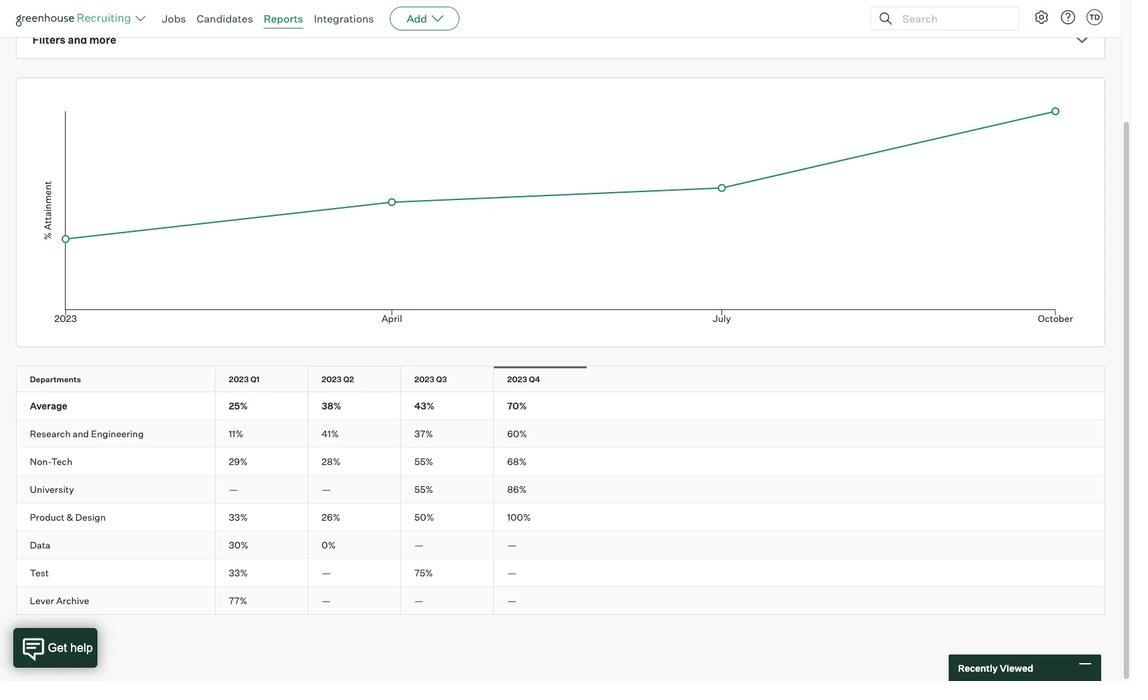 Task type: locate. For each thing, give the bounding box(es) containing it.
grid
[[17, 367, 1105, 615]]

75%
[[415, 568, 433, 579]]

xychart image
[[32, 78, 1089, 344]]

non-tech
[[30, 456, 72, 468]]

11%
[[229, 429, 243, 440]]

2023
[[229, 375, 249, 385], [322, 375, 342, 385], [415, 375, 434, 385], [507, 375, 527, 385]]

row containing product & design
[[17, 504, 1105, 531]]

row
[[17, 367, 1105, 392], [17, 393, 1105, 420], [17, 421, 1105, 448], [17, 448, 1105, 476], [17, 476, 1105, 503], [17, 504, 1105, 531], [17, 532, 1105, 559], [17, 560, 1105, 587], [17, 588, 1105, 615]]

research
[[30, 429, 71, 440]]

26%
[[322, 512, 341, 523]]

row group containing data
[[17, 532, 1105, 560]]

row group containing product & design
[[17, 504, 1105, 532]]

2023 inside 2023 q4 column header
[[507, 375, 527, 385]]

1 55% from the top
[[415, 456, 433, 468]]

1 vertical spatial 33%
[[229, 568, 248, 579]]

37%
[[415, 429, 433, 440]]

2023 q4
[[507, 375, 541, 385]]

33% up 77%
[[229, 568, 248, 579]]

row for row group containing university
[[17, 476, 1105, 503]]

row for row group containing research and engineering
[[17, 421, 1105, 448]]

candidates link
[[197, 12, 253, 25]]

reports
[[264, 12, 303, 25]]

0 vertical spatial 33%
[[229, 512, 248, 523]]

row containing university
[[17, 476, 1105, 503]]

university
[[30, 484, 74, 496]]

add
[[407, 12, 427, 25]]

6 row group from the top
[[17, 532, 1105, 560]]

jobs link
[[162, 12, 186, 25]]

1 vertical spatial 55%
[[415, 484, 433, 496]]

row containing average
[[17, 393, 1105, 420]]

row for row group containing data
[[17, 532, 1105, 559]]

7 row group from the top
[[17, 560, 1105, 588]]

86%
[[507, 484, 527, 496]]

test
[[30, 568, 49, 579]]

—
[[229, 484, 238, 496], [322, 484, 331, 496], [415, 540, 424, 551], [507, 540, 517, 551], [322, 568, 331, 579], [507, 568, 517, 579], [322, 596, 331, 607], [415, 596, 424, 607], [507, 596, 517, 607]]

q2
[[343, 375, 354, 385]]

1 2023 from the left
[[229, 375, 249, 385]]

4 row group from the top
[[17, 476, 1105, 504]]

2023 left q3
[[415, 375, 434, 385]]

2023 left q2
[[322, 375, 342, 385]]

2023 for 2023 q4
[[507, 375, 527, 385]]

and
[[68, 33, 87, 47], [73, 429, 89, 440]]

4 2023 from the left
[[507, 375, 527, 385]]

7 row from the top
[[17, 532, 1105, 559]]

and right the research
[[73, 429, 89, 440]]

and inside row
[[73, 429, 89, 440]]

2023 for 2023 q2
[[322, 375, 342, 385]]

jobs
[[162, 12, 186, 25]]

row containing departments
[[17, 367, 1105, 392]]

5 row group from the top
[[17, 504, 1105, 532]]

5 row from the top
[[17, 476, 1105, 503]]

product
[[30, 512, 65, 523]]

row containing data
[[17, 532, 1105, 559]]

row group containing average
[[17, 393, 1105, 421]]

candidates
[[197, 12, 253, 25]]

4 row from the top
[[17, 448, 1105, 476]]

8 row from the top
[[17, 560, 1105, 587]]

55%
[[415, 456, 433, 468], [415, 484, 433, 496]]

2 55% from the top
[[415, 484, 433, 496]]

33% up '30%'
[[229, 512, 248, 523]]

55% up 50%
[[415, 484, 433, 496]]

row containing test
[[17, 560, 1105, 587]]

0 vertical spatial and
[[68, 33, 87, 47]]

2023 inside 2023 q1 column header
[[229, 375, 249, 385]]

29%
[[229, 456, 248, 468]]

q3
[[436, 375, 447, 385]]

row containing lever archive
[[17, 588, 1105, 615]]

6 row from the top
[[17, 504, 1105, 531]]

3 2023 from the left
[[415, 375, 434, 385]]

68%
[[507, 456, 527, 468]]

0 vertical spatial 55%
[[415, 456, 433, 468]]

55% down 37%
[[415, 456, 433, 468]]

2 33% from the top
[[229, 568, 248, 579]]

row group containing test
[[17, 560, 1105, 588]]

lever
[[30, 596, 54, 607]]

row containing research and engineering
[[17, 421, 1105, 448]]

2023 inside 2023 q2 column header
[[322, 375, 342, 385]]

2023 left q1
[[229, 375, 249, 385]]

departments column header
[[17, 367, 227, 392]]

2023 for 2023 q3
[[415, 375, 434, 385]]

data
[[30, 540, 50, 551]]

50%
[[415, 512, 434, 523]]

q4
[[529, 375, 541, 385]]

td
[[1090, 13, 1100, 22]]

9 row from the top
[[17, 588, 1105, 615]]

33%
[[229, 512, 248, 523], [229, 568, 248, 579]]

and down 'greenhouse recruiting' image
[[68, 33, 87, 47]]

1 vertical spatial and
[[73, 429, 89, 440]]

3 row from the top
[[17, 421, 1105, 448]]

2 2023 from the left
[[322, 375, 342, 385]]

lever archive
[[30, 596, 89, 607]]

1 33% from the top
[[229, 512, 248, 523]]

2023 q1
[[229, 375, 260, 385]]

reports link
[[264, 12, 303, 25]]

3 row group from the top
[[17, 448, 1105, 476]]

2023 left q4
[[507, 375, 527, 385]]

2023 inside 2023 q3 column header
[[415, 375, 434, 385]]

row containing non-tech
[[17, 448, 1105, 476]]

tech
[[51, 456, 72, 468]]

recently viewed
[[958, 663, 1034, 674]]

row group
[[17, 393, 1105, 421], [17, 421, 1105, 448], [17, 448, 1105, 476], [17, 476, 1105, 504], [17, 504, 1105, 532], [17, 532, 1105, 560], [17, 560, 1105, 588], [17, 588, 1105, 615]]

2 row from the top
[[17, 393, 1105, 420]]

8 row group from the top
[[17, 588, 1105, 615]]

1 row group from the top
[[17, 393, 1105, 421]]

2023 q3 column header
[[401, 367, 505, 392]]

1 row from the top
[[17, 367, 1105, 392]]

2023 for 2023 q1
[[229, 375, 249, 385]]

row for row group containing product & design
[[17, 504, 1105, 531]]

recently
[[958, 663, 998, 674]]

2 row group from the top
[[17, 421, 1105, 448]]

non-
[[30, 456, 51, 468]]



Task type: vqa. For each thing, say whether or not it's contained in the screenshot.
Sharpay Jones has been in Technical Interview for more than 14 days icon
no



Task type: describe. For each thing, give the bounding box(es) containing it.
row group containing lever archive
[[17, 588, 1105, 615]]

grid containing average
[[17, 367, 1105, 615]]

greenhouse recruiting image
[[16, 11, 135, 27]]

38%
[[322, 401, 341, 412]]

product & design
[[30, 512, 106, 523]]

0%
[[322, 540, 336, 551]]

more
[[89, 33, 116, 47]]

archive
[[56, 596, 89, 607]]

add button
[[390, 7, 460, 31]]

td button
[[1087, 9, 1103, 25]]

33% for —
[[229, 568, 248, 579]]

q1
[[250, 375, 260, 385]]

configure image
[[1034, 9, 1050, 25]]

row group containing research and engineering
[[17, 421, 1105, 448]]

design
[[75, 512, 106, 523]]

33% for 26%
[[229, 512, 248, 523]]

41%
[[322, 429, 339, 440]]

integrations link
[[314, 12, 374, 25]]

Search text field
[[899, 9, 1007, 28]]

43%
[[415, 401, 434, 412]]

77%
[[229, 596, 247, 607]]

departments
[[30, 375, 81, 385]]

2023 q2 column header
[[308, 367, 413, 392]]

and for research
[[73, 429, 89, 440]]

row for row group containing average
[[17, 393, 1105, 420]]

row for row group containing lever archive
[[17, 588, 1105, 615]]

2023 q3
[[415, 375, 447, 385]]

55% for 86%
[[415, 484, 433, 496]]

2023 q1 column header
[[216, 367, 320, 392]]

100%
[[507, 512, 531, 523]]

&
[[67, 512, 73, 523]]

row group containing non-tech
[[17, 448, 1105, 476]]

28%
[[322, 456, 341, 468]]

filters
[[32, 33, 66, 47]]

research and engineering
[[30, 429, 144, 440]]

td button
[[1084, 7, 1106, 28]]

row for row group containing non-tech
[[17, 448, 1105, 476]]

row group containing university
[[17, 476, 1105, 504]]

and for filters
[[68, 33, 87, 47]]

55% for 68%
[[415, 456, 433, 468]]

60%
[[507, 429, 527, 440]]

25%
[[229, 401, 248, 412]]

integrations
[[314, 12, 374, 25]]

30%
[[229, 540, 249, 551]]

engineering
[[91, 429, 144, 440]]

70%
[[507, 401, 527, 412]]

filters and more
[[32, 33, 116, 47]]

viewed
[[1000, 663, 1034, 674]]

row for row group containing test
[[17, 560, 1105, 587]]

2023 q4 column header
[[494, 367, 599, 392]]

average
[[30, 401, 67, 412]]

2023 q2
[[322, 375, 354, 385]]



